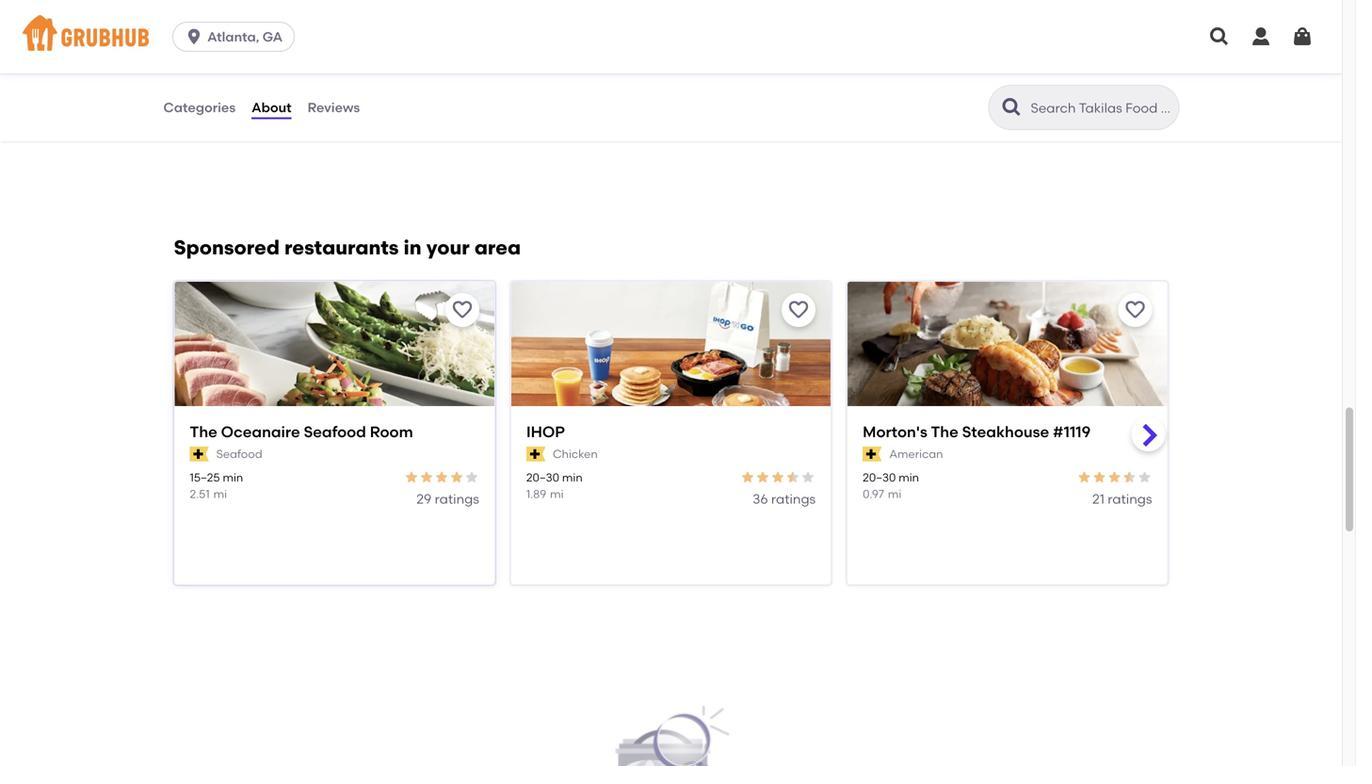 Task type: vqa. For each thing, say whether or not it's contained in the screenshot.
1st min
yes



Task type: locate. For each thing, give the bounding box(es) containing it.
0 horizontal spatial seafood
[[216, 447, 263, 461]]

0 horizontal spatial min
[[223, 471, 243, 485]]

the up the 15–25 at the bottom left of page
[[190, 422, 217, 441]]

chicken
[[553, 447, 598, 461]]

atlanta,
[[207, 29, 259, 45]]

0 horizontal spatial save this restaurant image
[[451, 298, 474, 321]]

0.97
[[863, 487, 885, 501]]

reviews
[[308, 99, 360, 115]]

morton's the steakhouse #1119
[[863, 422, 1091, 441]]

the up american
[[931, 422, 959, 441]]

min inside '20–30 min 1.89 mi'
[[562, 471, 583, 485]]

mi right 2.51
[[214, 487, 227, 501]]

3 save this restaurant button from the left
[[1119, 293, 1153, 327]]

3 ratings from the left
[[1108, 491, 1153, 507]]

0 horizontal spatial save this restaurant button
[[446, 293, 479, 327]]

morton's the steakhouse #1119 link
[[863, 421, 1153, 442]]

mi inside 15–25 min 2.51 mi
[[214, 487, 227, 501]]

3 mi from the left
[[888, 487, 902, 501]]

20–30 min 1.89 mi
[[527, 471, 583, 501]]

min inside 15–25 min 2.51 mi
[[223, 471, 243, 485]]

mi inside '20–30 min 1.89 mi'
[[550, 487, 564, 501]]

min for morton's the steakhouse #1119
[[899, 471, 920, 485]]

mi right '0.97'
[[888, 487, 902, 501]]

1 subscription pass image from the left
[[190, 447, 209, 462]]

1 min from the left
[[223, 471, 243, 485]]

ratings
[[435, 491, 479, 507], [772, 491, 816, 507], [1108, 491, 1153, 507]]

min for ihop
[[562, 471, 583, 485]]

subscription pass image
[[190, 447, 209, 462], [863, 447, 882, 462]]

sponsored
[[174, 235, 280, 259]]

2 subscription pass image from the left
[[863, 447, 882, 462]]

categories
[[163, 99, 236, 115]]

oceanaire
[[221, 422, 300, 441]]

search icon image
[[1001, 96, 1024, 119]]

15–25 min 2.51 mi
[[190, 471, 243, 501]]

your
[[427, 235, 470, 259]]

20–30 inside 20–30 min 0.97 mi
[[863, 471, 896, 485]]

atlanta, ga
[[207, 29, 283, 45]]

1 vertical spatial seafood
[[216, 447, 263, 461]]

restaurants
[[285, 235, 399, 259]]

seafood down oceanaire at bottom
[[216, 447, 263, 461]]

svg image left svg image
[[1209, 25, 1232, 48]]

about button
[[251, 73, 293, 141]]

0 horizontal spatial ratings
[[435, 491, 479, 507]]

(470) 830-1607 button
[[174, 48, 267, 67]]

ratings right 21
[[1108, 491, 1153, 507]]

seafood
[[304, 422, 366, 441], [216, 447, 263, 461]]

0 horizontal spatial the
[[190, 422, 217, 441]]

1 horizontal spatial save this restaurant button
[[782, 293, 816, 327]]

20–30 up '0.97'
[[863, 471, 896, 485]]

29 ratings
[[417, 491, 479, 507]]

reviews button
[[307, 73, 361, 141]]

save this restaurant button for steakhouse
[[1119, 293, 1153, 327]]

0 vertical spatial seafood
[[304, 422, 366, 441]]

svg image
[[1209, 25, 1232, 48], [1292, 25, 1314, 48], [185, 27, 204, 46]]

1.89
[[527, 487, 547, 501]]

1 mi from the left
[[214, 487, 227, 501]]

2 horizontal spatial mi
[[888, 487, 902, 501]]

29
[[417, 491, 432, 507]]

min right the 15–25 at the bottom left of page
[[223, 471, 243, 485]]

mi for ihop
[[550, 487, 564, 501]]

20–30
[[527, 471, 560, 485], [863, 471, 896, 485]]

20–30 up 1.89 at bottom left
[[527, 471, 560, 485]]

3 min from the left
[[899, 471, 920, 485]]

star icon image
[[404, 470, 419, 485], [419, 470, 434, 485], [434, 470, 449, 485], [449, 470, 464, 485], [464, 470, 479, 485], [741, 470, 756, 485], [756, 470, 771, 485], [771, 470, 786, 485], [786, 470, 801, 485], [786, 470, 801, 485], [801, 470, 816, 485], [1077, 470, 1093, 485], [1093, 470, 1108, 485], [1108, 470, 1123, 485], [1123, 470, 1138, 485], [1123, 470, 1138, 485], [1138, 470, 1153, 485]]

american
[[890, 447, 944, 461]]

0 horizontal spatial subscription pass image
[[190, 447, 209, 462]]

min down american
[[899, 471, 920, 485]]

the
[[190, 422, 217, 441], [931, 422, 959, 441]]

mi
[[214, 487, 227, 501], [550, 487, 564, 501], [888, 487, 902, 501]]

subscription pass image down morton's at the right bottom of the page
[[863, 447, 882, 462]]

ihop logo image
[[511, 282, 831, 440]]

ihop
[[527, 422, 565, 441]]

2 horizontal spatial min
[[899, 471, 920, 485]]

0 horizontal spatial mi
[[214, 487, 227, 501]]

ratings for seafood
[[435, 491, 479, 507]]

1 horizontal spatial 20–30
[[863, 471, 896, 485]]

grubhub image
[[609, 702, 734, 766]]

about
[[252, 99, 292, 115]]

1 horizontal spatial the
[[931, 422, 959, 441]]

ratings right 29
[[435, 491, 479, 507]]

2 horizontal spatial save this restaurant button
[[1119, 293, 1153, 327]]

2 min from the left
[[562, 471, 583, 485]]

min
[[223, 471, 243, 485], [562, 471, 583, 485], [899, 471, 920, 485]]

subscription pass image
[[527, 447, 546, 462]]

2 20–30 from the left
[[863, 471, 896, 485]]

ga
[[263, 29, 283, 45]]

room
[[370, 422, 413, 441]]

2 save this restaurant button from the left
[[782, 293, 816, 327]]

svg image up (470)
[[185, 27, 204, 46]]

2 the from the left
[[931, 422, 959, 441]]

mi right 1.89 at bottom left
[[550, 487, 564, 501]]

1 horizontal spatial save this restaurant image
[[1125, 298, 1147, 321]]

0 horizontal spatial 20–30
[[527, 471, 560, 485]]

1 horizontal spatial ratings
[[772, 491, 816, 507]]

morton's
[[863, 422, 928, 441]]

seafood left room
[[304, 422, 366, 441]]

1 horizontal spatial mi
[[550, 487, 564, 501]]

min down chicken
[[562, 471, 583, 485]]

2 mi from the left
[[550, 487, 564, 501]]

1 20–30 from the left
[[527, 471, 560, 485]]

ratings right '36'
[[772, 491, 816, 507]]

min inside 20–30 min 0.97 mi
[[899, 471, 920, 485]]

20–30 for morton's the steakhouse #1119
[[863, 471, 896, 485]]

(470)
[[174, 49, 206, 65]]

1 save this restaurant button from the left
[[446, 293, 479, 327]]

svg image right svg image
[[1292, 25, 1314, 48]]

save this restaurant button for seafood
[[446, 293, 479, 327]]

20–30 for ihop
[[527, 471, 560, 485]]

15–25
[[190, 471, 220, 485]]

save this restaurant image
[[788, 298, 810, 321]]

save this restaurant button
[[446, 293, 479, 327], [782, 293, 816, 327], [1119, 293, 1153, 327]]

1 horizontal spatial min
[[562, 471, 583, 485]]

1 horizontal spatial subscription pass image
[[863, 447, 882, 462]]

2 save this restaurant image from the left
[[1125, 298, 1147, 321]]

save this restaurant image for the oceanaire seafood room
[[451, 298, 474, 321]]

save this restaurant image
[[451, 298, 474, 321], [1125, 298, 1147, 321]]

1 save this restaurant image from the left
[[451, 298, 474, 321]]

0 horizontal spatial svg image
[[185, 27, 204, 46]]

2 horizontal spatial ratings
[[1108, 491, 1153, 507]]

1 ratings from the left
[[435, 491, 479, 507]]

the oceanaire seafood room logo image
[[175, 282, 495, 440]]

mi inside 20–30 min 0.97 mi
[[888, 487, 902, 501]]

subscription pass image up the 15–25 at the bottom left of page
[[190, 447, 209, 462]]

20–30 inside '20–30 min 1.89 mi'
[[527, 471, 560, 485]]



Task type: describe. For each thing, give the bounding box(es) containing it.
mi for the oceanaire seafood room
[[214, 487, 227, 501]]

subscription pass image for the oceanaire seafood room
[[190, 447, 209, 462]]

the oceanaire seafood room link
[[190, 421, 479, 442]]

(470) 830-1607
[[174, 49, 267, 65]]

36
[[753, 491, 768, 507]]

mi for morton's the steakhouse #1119
[[888, 487, 902, 501]]

min for the oceanaire seafood room
[[223, 471, 243, 485]]

Search Takilas Food Truck search field
[[1029, 99, 1174, 117]]

1607
[[239, 49, 267, 65]]

830-
[[209, 49, 239, 65]]

main navigation navigation
[[0, 0, 1343, 73]]

ihop link
[[527, 421, 816, 442]]

1 horizontal spatial seafood
[[304, 422, 366, 441]]

2.51
[[190, 487, 210, 501]]

categories button
[[163, 73, 237, 141]]

morton's the steakhouse #1119 logo image
[[848, 282, 1168, 440]]

steakhouse
[[963, 422, 1050, 441]]

atlanta, ga button
[[173, 22, 303, 52]]

area
[[475, 235, 521, 259]]

in
[[404, 235, 422, 259]]

save this restaurant image for morton's the steakhouse #1119
[[1125, 298, 1147, 321]]

21
[[1093, 491, 1105, 507]]

1 horizontal spatial svg image
[[1209, 25, 1232, 48]]

svg image inside atlanta, ga button
[[185, 27, 204, 46]]

sponsored restaurants in your area
[[174, 235, 521, 259]]

the oceanaire seafood room
[[190, 422, 413, 441]]

21 ratings
[[1093, 491, 1153, 507]]

subscription pass image for morton's the steakhouse #1119
[[863, 447, 882, 462]]

ratings for steakhouse
[[1108, 491, 1153, 507]]

#1119
[[1053, 422, 1091, 441]]

36 ratings
[[753, 491, 816, 507]]

2 horizontal spatial svg image
[[1292, 25, 1314, 48]]

20–30 min 0.97 mi
[[863, 471, 920, 501]]

1 the from the left
[[190, 422, 217, 441]]

svg image
[[1250, 25, 1273, 48]]

2 ratings from the left
[[772, 491, 816, 507]]



